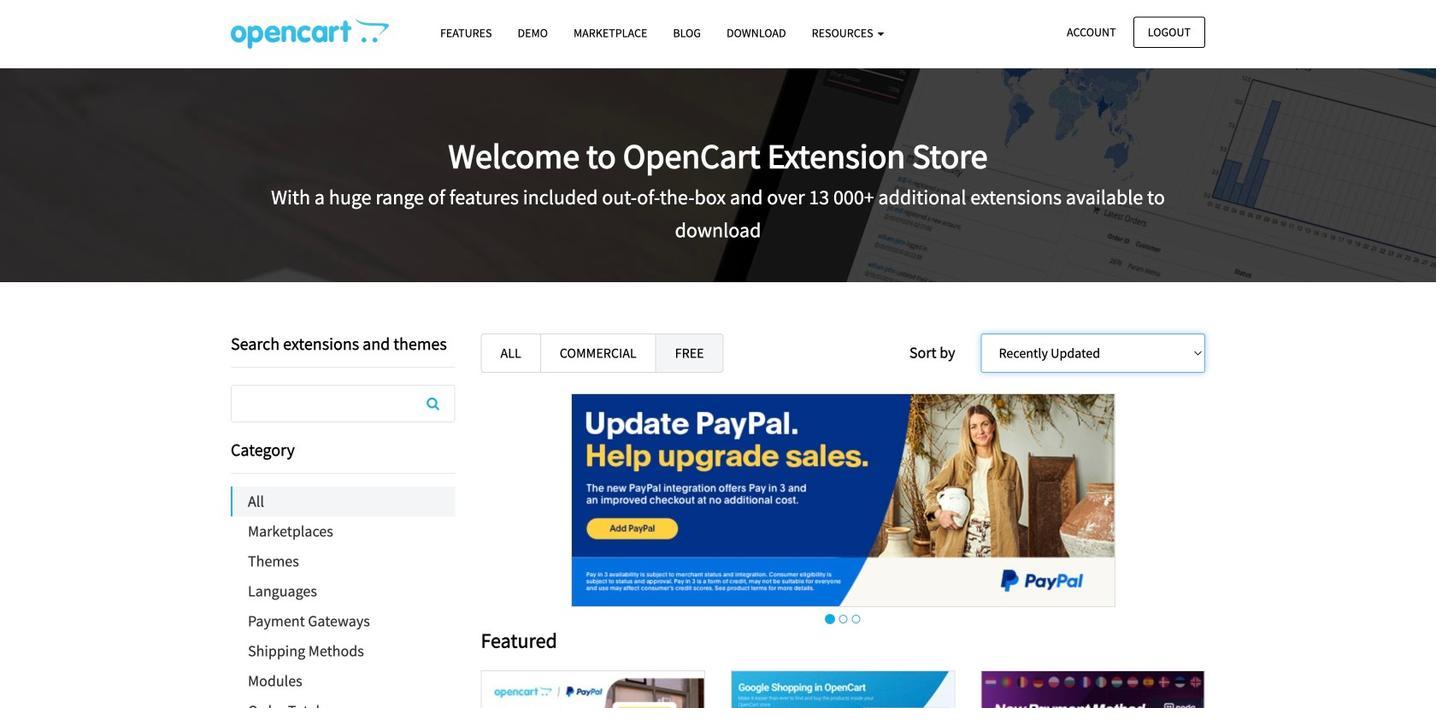Task type: vqa. For each thing, say whether or not it's contained in the screenshot.
the search ICON
yes



Task type: locate. For each thing, give the bounding box(es) containing it.
paypal payment gateway image
[[571, 393, 1116, 607]]

None text field
[[232, 386, 455, 422]]

paypal checkout integration image
[[482, 671, 704, 708]]

opencart extensions image
[[231, 18, 389, 49]]



Task type: describe. For each thing, give the bounding box(es) containing it.
google shopping for opencart image
[[732, 671, 955, 708]]

noda image
[[982, 671, 1205, 708]]

search image
[[427, 397, 440, 410]]



